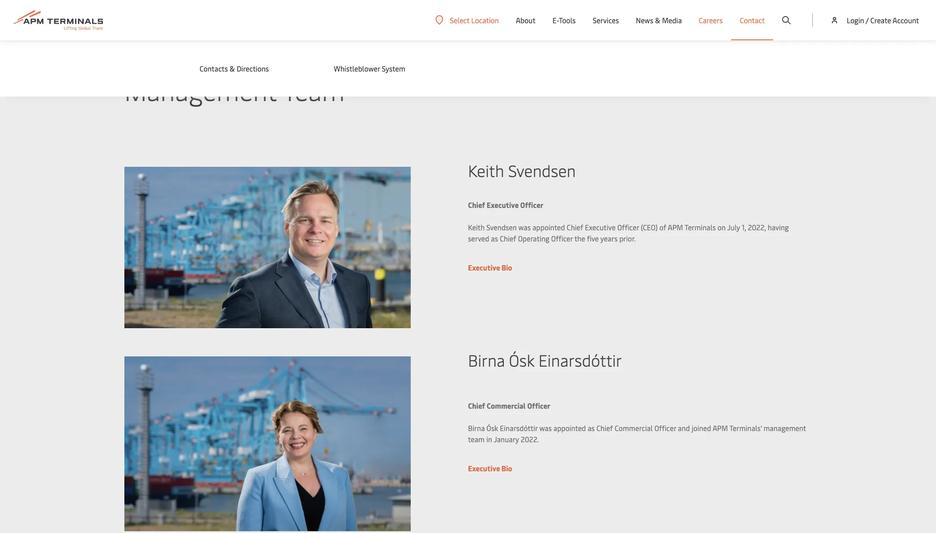 Task type: locate. For each thing, give the bounding box(es) containing it.
ósk
[[509, 349, 535, 371], [487, 423, 498, 433]]

keith inside keith svendsen was appointed chief executive officer (ceo) of apm terminals on july 1, 2022, having served as chief operating officer the five years prior.
[[468, 222, 485, 232]]

executive bio link down the served
[[468, 263, 512, 273]]

0 horizontal spatial &
[[230, 64, 235, 73]]

einarsdóttir inside "birna ósk einarsdóttir was appointed as chief commercial officer and joined apm terminals' management team in january 2022."
[[500, 423, 538, 433]]

1 horizontal spatial einarsdóttir
[[539, 349, 622, 371]]

team
[[208, 44, 223, 53], [283, 73, 345, 108]]

officer inside "birna ósk einarsdóttir was appointed as chief commercial officer and joined apm terminals' management team in january 2022."
[[655, 423, 676, 433]]

2022.
[[521, 434, 539, 444]]

1 vertical spatial as
[[588, 423, 595, 433]]

0 vertical spatial birna
[[468, 349, 505, 371]]

0 vertical spatial svendsen
[[508, 159, 576, 181]]

contacts & directions link
[[200, 64, 316, 73]]

& right contacts
[[230, 64, 235, 73]]

was up operating
[[519, 222, 531, 232]]

1 vertical spatial appointed
[[554, 423, 586, 433]]

1 horizontal spatial team
[[283, 73, 345, 108]]

1 horizontal spatial as
[[588, 423, 595, 433]]

2 birna from the top
[[468, 423, 485, 433]]

0 vertical spatial executive bio
[[468, 263, 512, 273]]

global home > management team
[[124, 44, 223, 53]]

login
[[847, 15, 864, 25]]

select location button
[[436, 15, 499, 25]]

officer up operating
[[520, 200, 544, 210]]

1 birna from the top
[[468, 349, 505, 371]]

1 vertical spatial ósk
[[487, 423, 498, 433]]

1 vertical spatial commercial
[[615, 423, 653, 433]]

media
[[662, 15, 682, 25]]

0 vertical spatial keith
[[468, 159, 504, 181]]

0 vertical spatial as
[[491, 234, 498, 243]]

& right news
[[655, 15, 660, 25]]

1 vertical spatial executive bio link
[[468, 463, 512, 473]]

1 vertical spatial apm
[[713, 423, 728, 433]]

e-tools
[[553, 15, 576, 25]]

birna
[[468, 349, 505, 371], [468, 423, 485, 433]]

& inside dropdown button
[[655, 15, 660, 25]]

chief executive officer
[[468, 200, 544, 210]]

select location
[[450, 15, 499, 25]]

apm right the "of"
[[668, 222, 683, 232]]

0 horizontal spatial ósk
[[487, 423, 498, 433]]

1 vertical spatial was
[[539, 423, 552, 433]]

served
[[468, 234, 489, 243]]

svendsen inside keith svendsen was appointed chief executive officer (ceo) of apm terminals on july 1, 2022, having served as chief operating officer the five years prior.
[[487, 222, 517, 232]]

einarsdóttir
[[539, 349, 622, 371], [500, 423, 538, 433]]

keith up chief executive officer
[[468, 159, 504, 181]]

whistleblower
[[334, 64, 380, 73]]

0 vertical spatial apm
[[668, 222, 683, 232]]

executive
[[487, 200, 519, 210], [585, 222, 616, 232], [468, 263, 500, 273], [468, 463, 500, 473]]

1 horizontal spatial ósk
[[509, 349, 535, 371]]

team
[[468, 434, 485, 444]]

was down 'chief commercial officer'
[[539, 423, 552, 433]]

joined
[[692, 423, 711, 433]]

1 vertical spatial einarsdóttir
[[500, 423, 538, 433]]

commercial inside "birna ósk einarsdóttir was appointed as chief commercial officer and joined apm terminals' management team in january 2022."
[[615, 423, 653, 433]]

1,
[[742, 222, 746, 232]]

apm right 'joined'
[[713, 423, 728, 433]]

directions
[[237, 64, 269, 73]]

0 vertical spatial ósk
[[509, 349, 535, 371]]

careers
[[699, 15, 723, 25]]

operating
[[518, 234, 550, 243]]

years
[[601, 234, 618, 243]]

1 vertical spatial keith
[[468, 222, 485, 232]]

news & media
[[636, 15, 682, 25]]

management
[[169, 44, 207, 53], [124, 73, 277, 108]]

& for contacts
[[230, 64, 235, 73]]

0 vertical spatial &
[[655, 15, 660, 25]]

e-tools button
[[553, 0, 576, 40]]

0 horizontal spatial apm
[[668, 222, 683, 232]]

svendsen
[[508, 159, 576, 181], [487, 222, 517, 232]]

executive bio link down in
[[468, 463, 512, 473]]

executive bio
[[468, 263, 512, 273], [468, 463, 512, 473]]

officer left the
[[551, 234, 573, 243]]

whistleblower system link
[[334, 64, 450, 73]]

officer left and
[[655, 423, 676, 433]]

executive bio down in
[[468, 463, 512, 473]]

0 horizontal spatial was
[[519, 222, 531, 232]]

birna inside "birna ósk einarsdóttir was appointed as chief commercial officer and joined apm terminals' management team in january 2022."
[[468, 423, 485, 433]]

1 horizontal spatial was
[[539, 423, 552, 433]]

global home link
[[124, 44, 161, 53]]

was inside "birna ósk einarsdóttir was appointed as chief commercial officer and joined apm terminals' management team in january 2022."
[[539, 423, 552, 433]]

whistleblower system
[[334, 64, 405, 73]]

bio for 2nd executive bio link from the top of the page
[[502, 463, 512, 473]]

1 vertical spatial svendsen
[[487, 222, 517, 232]]

0 horizontal spatial einarsdóttir
[[500, 423, 538, 433]]

0 vertical spatial bio
[[502, 263, 512, 273]]

2 keith from the top
[[468, 222, 485, 232]]

0 vertical spatial executive bio link
[[468, 263, 512, 273]]

account
[[893, 15, 919, 25]]

officer up 2022.
[[527, 401, 551, 411]]

1 horizontal spatial apm
[[713, 423, 728, 433]]

einarsdóttir for birna ósk einarsdóttir
[[539, 349, 622, 371]]

svendsen for keith svendsen was appointed chief executive officer (ceo) of apm terminals on july 1, 2022, having served as chief operating officer the five years prior.
[[487, 222, 517, 232]]

0 vertical spatial was
[[519, 222, 531, 232]]

executive bio down the served
[[468, 263, 512, 273]]

executive inside keith svendsen was appointed chief executive officer (ceo) of apm terminals on july 1, 2022, having served as chief operating officer the five years prior.
[[585, 222, 616, 232]]

1 vertical spatial executive bio
[[468, 463, 512, 473]]

keith up the served
[[468, 222, 485, 232]]

1 vertical spatial team
[[283, 73, 345, 108]]

apm
[[668, 222, 683, 232], [713, 423, 728, 433]]

appointed inside keith svendsen was appointed chief executive officer (ceo) of apm terminals on july 1, 2022, having served as chief operating officer the five years prior.
[[533, 222, 565, 232]]

contact button
[[740, 0, 765, 40]]

2 bio from the top
[[502, 463, 512, 473]]

as inside "birna ósk einarsdóttir was appointed as chief commercial officer and joined apm terminals' management team in january 2022."
[[588, 423, 595, 433]]

terminals'
[[730, 423, 762, 433]]

1 horizontal spatial commercial
[[615, 423, 653, 433]]

management
[[764, 423, 806, 433]]

1 horizontal spatial &
[[655, 15, 660, 25]]

0 horizontal spatial commercial
[[487, 401, 526, 411]]

1 vertical spatial &
[[230, 64, 235, 73]]

2 executive bio from the top
[[468, 463, 512, 473]]

chief
[[468, 200, 485, 210], [567, 222, 583, 232], [500, 234, 516, 243], [468, 401, 485, 411], [597, 423, 613, 433]]

appointed
[[533, 222, 565, 232], [554, 423, 586, 433]]

keith svendsen was appointed chief executive officer (ceo) of apm terminals on july 1, 2022, having served as chief operating officer the five years prior.
[[468, 222, 789, 243]]

apm inside "birna ósk einarsdóttir was appointed as chief commercial officer and joined apm terminals' management team in january 2022."
[[713, 423, 728, 433]]

as
[[491, 234, 498, 243], [588, 423, 595, 433]]

1 bio from the top
[[502, 263, 512, 273]]

0 vertical spatial team
[[208, 44, 223, 53]]

1 vertical spatial birna
[[468, 423, 485, 433]]

services button
[[593, 0, 619, 40]]

about
[[516, 15, 536, 25]]

1 vertical spatial bio
[[502, 463, 512, 473]]

commercial
[[487, 401, 526, 411], [615, 423, 653, 433]]

0 horizontal spatial as
[[491, 234, 498, 243]]

news & media button
[[636, 0, 682, 40]]

>
[[164, 44, 168, 53]]

executive up five at top right
[[585, 222, 616, 232]]

executive bio link
[[468, 263, 512, 273], [468, 463, 512, 473]]

&
[[655, 15, 660, 25], [230, 64, 235, 73]]

contacts
[[200, 64, 228, 73]]

ósk inside "birna ósk einarsdóttir was appointed as chief commercial officer and joined apm terminals' management team in january 2022."
[[487, 423, 498, 433]]

login / create account link
[[830, 0, 919, 40]]

bio
[[502, 263, 512, 273], [502, 463, 512, 473]]

0 vertical spatial appointed
[[533, 222, 565, 232]]

2022,
[[748, 222, 766, 232]]

1 executive bio from the top
[[468, 263, 512, 273]]

terminals
[[685, 222, 716, 232]]

keith
[[468, 159, 504, 181], [468, 222, 485, 232]]

0 vertical spatial einarsdóttir
[[539, 349, 622, 371]]

prior.
[[619, 234, 636, 243]]

was
[[519, 222, 531, 232], [539, 423, 552, 433]]

1 keith from the top
[[468, 159, 504, 181]]

executive bio for 2nd executive bio link from the top of the page
[[468, 463, 512, 473]]

0 vertical spatial commercial
[[487, 401, 526, 411]]

keith for keith svendsen was appointed chief executive officer (ceo) of apm terminals on july 1, 2022, having served as chief operating officer the five years prior.
[[468, 222, 485, 232]]

officer
[[520, 200, 544, 210], [618, 222, 639, 232], [551, 234, 573, 243], [527, 401, 551, 411], [655, 423, 676, 433]]



Task type: vqa. For each thing, say whether or not it's contained in the screenshot.
Bio
yes



Task type: describe. For each thing, give the bounding box(es) containing it.
& for news
[[655, 15, 660, 25]]

executive down keith svendsen
[[487, 200, 519, 210]]

contacts & directions
[[200, 64, 269, 73]]

july
[[727, 222, 740, 232]]

on
[[718, 222, 726, 232]]

/
[[866, 15, 869, 25]]

(ceo)
[[641, 222, 658, 232]]

management team
[[124, 73, 345, 108]]

executive down in
[[468, 463, 500, 473]]

executive bio for 2nd executive bio link from the bottom of the page
[[468, 263, 512, 273]]

svendsen for keith svendsen
[[508, 159, 576, 181]]

chief inside "birna ósk einarsdóttir was appointed as chief commercial officer and joined apm terminals' management team in january 2022."
[[597, 423, 613, 433]]

e-
[[553, 15, 559, 25]]

having
[[768, 222, 789, 232]]

location
[[471, 15, 499, 25]]

2 executive bio link from the top
[[468, 463, 512, 473]]

einarsdóttir for birna ósk einarsdóttir was appointed as chief commercial officer and joined apm terminals' management team in january 2022.
[[500, 423, 538, 433]]

home
[[144, 44, 161, 53]]

apm inside keith svendsen was appointed chief executive officer (ceo) of apm terminals on july 1, 2022, having served as chief operating officer the five years prior.
[[668, 222, 683, 232]]

about button
[[516, 0, 536, 40]]

services
[[593, 15, 619, 25]]

1 vertical spatial management
[[124, 73, 277, 108]]

create
[[871, 15, 891, 25]]

officer up prior. on the top of page
[[618, 222, 639, 232]]

keith for keith svendsen
[[468, 159, 504, 181]]

ósk for birna ósk einarsdóttir was appointed as chief commercial officer and joined apm terminals' management team in january 2022.
[[487, 423, 498, 433]]

tools
[[559, 15, 576, 25]]

was inside keith svendsen was appointed chief executive officer (ceo) of apm terminals on july 1, 2022, having served as chief operating officer the five years prior.
[[519, 222, 531, 232]]

in
[[486, 434, 492, 444]]

system
[[382, 64, 405, 73]]

select
[[450, 15, 470, 25]]

news
[[636, 15, 653, 25]]

january
[[494, 434, 519, 444]]

1 executive bio link from the top
[[468, 263, 512, 273]]

birna ósk einarsdóttir
[[468, 349, 622, 371]]

contact
[[740, 15, 765, 25]]

and
[[678, 423, 690, 433]]

0 vertical spatial management
[[169, 44, 207, 53]]

bio for 2nd executive bio link from the bottom of the page
[[502, 263, 512, 273]]

global
[[124, 44, 142, 53]]

birna for birna ósk einarsdóttir
[[468, 349, 505, 371]]

keith svendsen
[[468, 159, 576, 181]]

the
[[575, 234, 585, 243]]

of
[[660, 222, 666, 232]]

birna for birna ósk einarsdóttir was appointed as chief commercial officer and joined apm terminals' management team in january 2022.
[[468, 423, 485, 433]]

five
[[587, 234, 599, 243]]

0 horizontal spatial team
[[208, 44, 223, 53]]

appointed inside "birna ósk einarsdóttir was appointed as chief commercial officer and joined apm terminals' management team in january 2022."
[[554, 423, 586, 433]]

keith svendsen image
[[124, 167, 411, 328]]

login / create account
[[847, 15, 919, 25]]

ósk for birna ósk einarsdóttir
[[509, 349, 535, 371]]

as inside keith svendsen was appointed chief executive officer (ceo) of apm terminals on july 1, 2022, having served as chief operating officer the five years prior.
[[491, 234, 498, 243]]

birna ósk einarsdóttir was appointed as chief commercial officer and joined apm terminals' management team in january 2022.
[[468, 423, 806, 444]]

careers button
[[699, 0, 723, 40]]

birna image
[[124, 356, 411, 532]]

executive down the served
[[468, 263, 500, 273]]

chief commercial officer
[[468, 401, 551, 411]]



